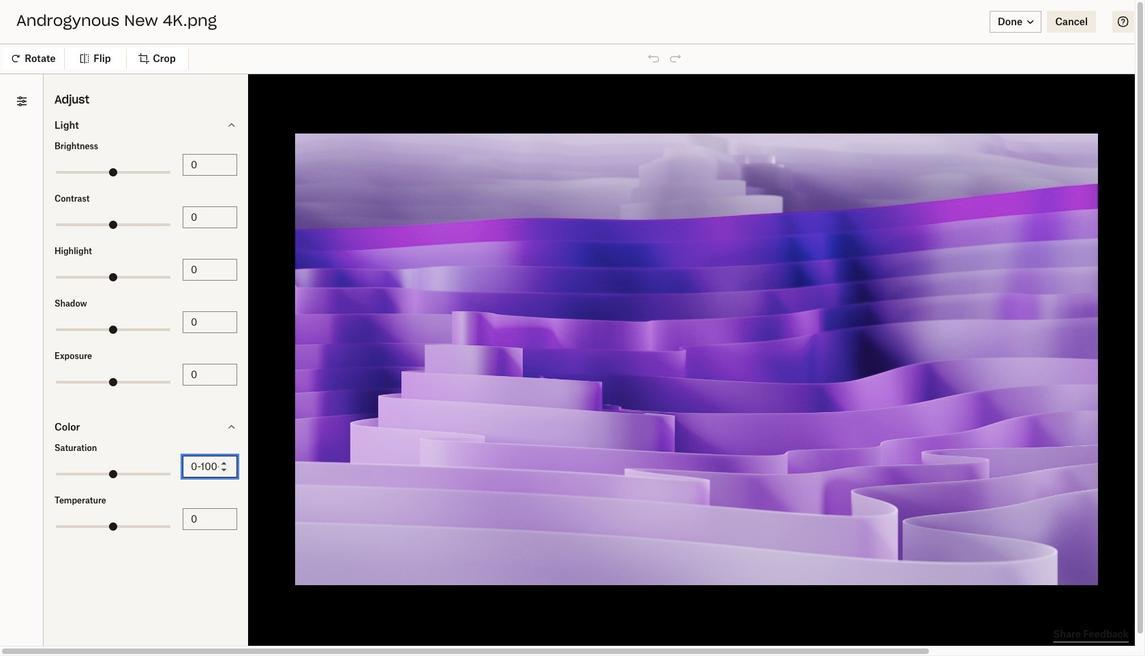 Task type: locate. For each thing, give the bounding box(es) containing it.
image - 04-pink_orange_dm-4k.png 12/5/2023, 2:20:04 pm image
[[525, 490, 639, 604]]

tab list
[[175, 191, 403, 212], [419, 191, 572, 212]]

image - 03-devhome_lm-4k.png 12/5/2023, 2:19:43 pm image
[[291, 607, 405, 657]]

image - 06-yellow_lm-4k.png 12/5/2023, 2:20:00 pm image
[[758, 490, 872, 604]]

None range field
[[56, 171, 170, 174], [56, 223, 170, 226], [56, 276, 170, 279], [56, 328, 170, 331], [56, 381, 170, 384], [56, 473, 170, 476], [56, 525, 170, 528], [56, 171, 170, 174], [56, 223, 170, 226], [56, 276, 170, 279], [56, 328, 170, 331], [56, 381, 170, 384], [56, 473, 170, 476], [56, 525, 170, 528]]

list
[[0, 74, 164, 283]]

1 horizontal spatial tab list
[[419, 191, 572, 212]]

image - 03-devhome_dm-4k.png 12/5/2023, 2:19:35 pm image
[[408, 607, 522, 657]]

alert
[[0, 0, 1145, 28]]

image - multigender_4k.png 12/5/2023, 2:20:59 pm image
[[641, 373, 755, 487]]

image - 04-pink_orange_lm-4k.png 12/5/2023, 2:20:14 pm image
[[291, 490, 405, 604]]

image - 08-green_blue_lm-4k.png 12/5/2023, 2:19:23 pm image
[[758, 607, 872, 657]]

image - 07-green_blue_dm-4k.png 12/5/2023, 2:19:26 pm image
[[641, 607, 755, 657]]

image - transmasculine_4k.png 12/5/2023, 2:23:06 pm image
[[525, 257, 639, 371]]

1 tab list from the left
[[175, 191, 403, 212]]

image - 08-green_blue_dm-4k.png 12/5/2023, 2:19:30 pm image
[[525, 607, 639, 657]]

image - demifluidnew_4k.png 12/5/2023, 2:23:22 pm image
[[408, 257, 522, 371]]

image - 01-purple_dm-4k.png 12/5/2023, 2:20:21 pm image
[[991, 373, 1105, 487]]

image - 03-blue_purple_lm-4k.png 12/5/2023, 2:20:22 pm image
[[875, 373, 989, 487]]

dialog
[[0, 0, 1145, 657]]

list item
[[0, 109, 164, 137]]

2 tab list from the left
[[419, 191, 572, 212]]

image - diamoric_4k.png 12/5/2023, 2:21:27 pm image
[[408, 373, 522, 487]]

0 horizontal spatial tab list
[[175, 191, 403, 212]]

image - 02-green_blue_lm-4k.png 12/5/2023, 2:20:03 pm image
[[641, 490, 755, 604]]

image - greenblue.png 12/5/2023, 2:23:30 pm image
[[291, 257, 405, 371]]

image - 06-yellow_dm-4k.png 12/5/2023, 2:19:53 pm image
[[875, 490, 989, 604]]

group
[[0, 312, 164, 448]]

None number field
[[191, 157, 229, 172], [191, 210, 229, 225], [191, 262, 229, 277], [191, 315, 229, 330], [191, 367, 229, 382], [191, 459, 229, 474], [191, 512, 229, 527], [191, 157, 229, 172], [191, 210, 229, 225], [191, 262, 229, 277], [191, 315, 229, 330], [191, 367, 229, 382], [191, 459, 229, 474], [191, 512, 229, 527]]

image - 05-orange_lm-4k.png 12/5/2023, 2:19:45 pm image
[[175, 607, 289, 657]]



Task type: describe. For each thing, give the bounding box(es) containing it.
image - 07-green_blue_lm-4k.png 12/5/2023, 2:19:16 pm image
[[875, 607, 989, 657]]

image - 03-blue_purple_dm-4k.png 12/5/2023, 2:20:29 pm image
[[758, 373, 872, 487]]

image - pridewallpaper.png 12/5/2023, 2:22:29 pm image
[[875, 257, 989, 371]]

image - transfeminine_4k.png 12/5/2023, 2:22:40 pm image
[[758, 257, 872, 371]]

image - aromanticasexual_4k.png 12/5/2023, 2:21:57 pm image
[[291, 373, 405, 487]]

Photo Zoom Slider range field
[[618, 201, 706, 202]]

image - 05-orange_dm-4k.png 12/5/2023, 2:19:50 pm image
[[991, 490, 1105, 604]]

image - multisexual_4k.png 12/5/2023, 2:22:11 pm image
[[175, 373, 289, 487]]

image - 02-wave_dm-4k.png 12/5/2023, 2:19:13 pm image
[[991, 607, 1105, 657]]

image - 02-green_blue_dm-4k.png 12/5/2023, 2:20:17 pm image
[[175, 490, 289, 604]]

image - 01-purple_lm-4k.png 12/5/2023, 2:20:08 pm image
[[408, 490, 522, 604]]

image - androgynous new 4k.png 12/5/2023, 2:22:18 pm image
[[991, 257, 1105, 371]]

dropbox image
[[11, 41, 38, 69]]

image - sapphic_4k.png 12/5/2023, 2:21:12 pm image
[[525, 373, 639, 487]]

image - aspec_4k.png 12/5/2023, 2:22:55 pm image
[[641, 257, 755, 371]]

image - transneutral_4k.png 12/5/2023, 2:23:34 pm image
[[175, 257, 289, 371]]



Task type: vqa. For each thing, say whether or not it's contained in the screenshot.
image - 04-pink_orange_lm-4k.png 12/5/2023, 2:20:14 pm on the left of the page
yes



